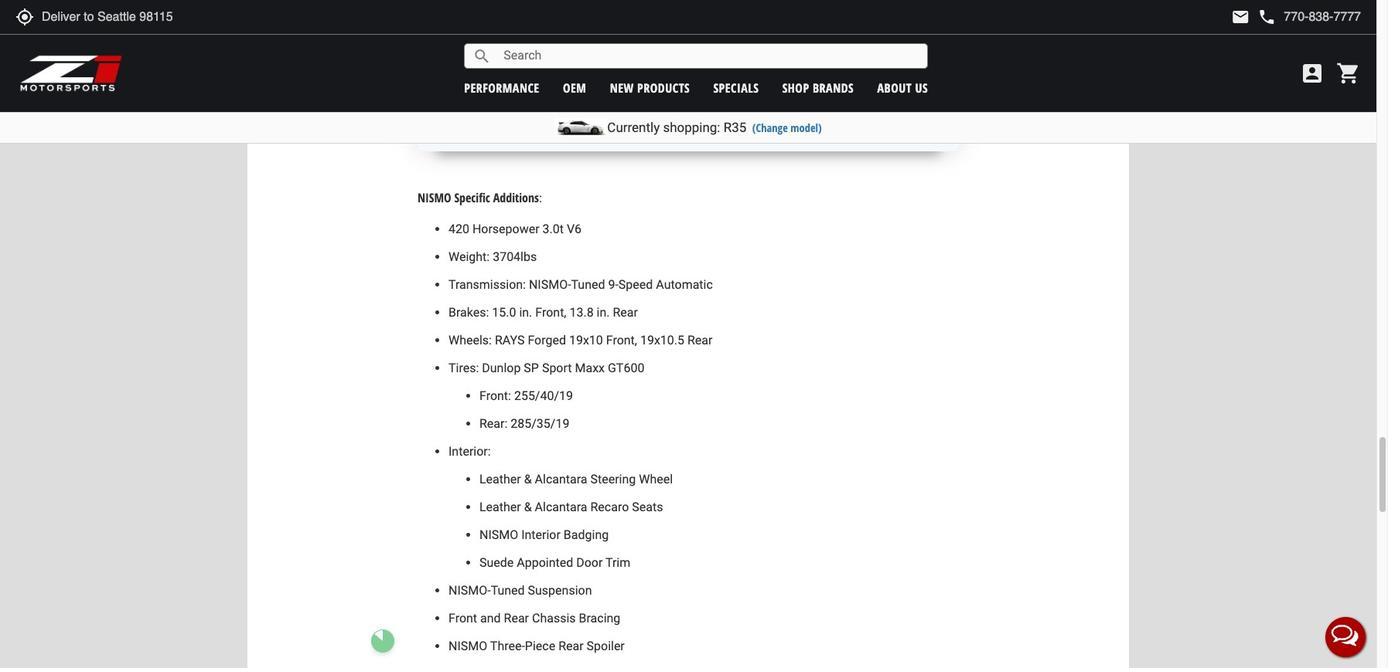 Task type: describe. For each thing, give the bounding box(es) containing it.
performance link
[[464, 79, 539, 96]]

nismo specific additions :
[[418, 190, 542, 207]]

front: 255/40/19
[[479, 389, 573, 404]]

nismo for interior
[[479, 528, 518, 543]]

Search search field
[[491, 44, 927, 68]]

leather & alcantara recaro seats
[[479, 500, 663, 515]]

us
[[915, 79, 928, 96]]

interior
[[521, 528, 561, 543]]

suspension
[[528, 584, 592, 599]]

products
[[637, 79, 690, 96]]

new products
[[610, 79, 690, 96]]

tires: dunlop sp sport maxx gt600
[[449, 361, 644, 376]]

steering
[[590, 473, 636, 487]]

1 in. from the left
[[519, 306, 532, 320]]

about
[[877, 79, 912, 96]]

3.0t
[[543, 222, 564, 237]]

shop
[[782, 79, 809, 96]]

r35
[[724, 120, 746, 135]]

rear right the and
[[504, 612, 529, 626]]

shopping_cart
[[1336, 61, 1361, 86]]

appointed
[[517, 556, 573, 571]]

nismo three-piece rear spoiler
[[449, 640, 625, 654]]

mail
[[1231, 8, 1250, 26]]

bracing
[[579, 612, 620, 626]]

1 horizontal spatial front,
[[606, 333, 637, 348]]

transmission:
[[449, 278, 526, 292]]

interior:
[[449, 445, 491, 459]]

transmission: nismo-tuned 9-speed automatic
[[449, 278, 713, 292]]

seats
[[632, 500, 663, 515]]

(change
[[752, 121, 788, 135]]

suede appointed door trim
[[479, 556, 630, 571]]

maxx
[[575, 361, 605, 376]]

new products link
[[610, 79, 690, 96]]

model)
[[791, 121, 822, 135]]

255/40/19
[[514, 389, 573, 404]]

mail phone
[[1231, 8, 1276, 26]]

leather for leather & alcantara steering wheel
[[479, 473, 521, 487]]

rays
[[495, 333, 525, 348]]

recaro
[[590, 500, 629, 515]]

420
[[449, 222, 469, 237]]

alcantara for steering
[[535, 473, 587, 487]]

account_box link
[[1296, 61, 1329, 86]]

speed
[[619, 278, 653, 292]]

wheels: rays forged 19x10 front, 19x10.5 rear
[[449, 333, 713, 348]]

mail link
[[1231, 8, 1250, 26]]

and
[[480, 612, 501, 626]]

shopping:
[[663, 120, 720, 135]]

dunlop
[[482, 361, 521, 376]]

oem link
[[563, 79, 586, 96]]

front
[[449, 612, 477, 626]]

brakes:
[[449, 306, 489, 320]]

three-
[[490, 640, 525, 654]]

front and rear chassis bracing
[[449, 612, 620, 626]]

weight: 3704lbs
[[449, 250, 537, 265]]

specials link
[[713, 79, 759, 96]]

brakes: 15.0 in. front, 13.8 in. rear
[[449, 306, 638, 320]]

brands
[[813, 79, 854, 96]]

1 vertical spatial nismo-
[[449, 584, 491, 599]]

alcantara for recaro
[[535, 500, 587, 515]]

9-
[[608, 278, 619, 292]]

search
[[473, 47, 491, 65]]

420 horsepower 3.0t v6
[[449, 222, 582, 237]]

account_box
[[1300, 61, 1325, 86]]



Task type: vqa. For each thing, say whether or not it's contained in the screenshot.
new products
yes



Task type: locate. For each thing, give the bounding box(es) containing it.
0 vertical spatial nismo-
[[529, 278, 571, 292]]

1 & from the top
[[524, 473, 532, 487]]

nismo
[[418, 190, 451, 207], [479, 528, 518, 543], [449, 640, 487, 654]]

:
[[539, 191, 542, 206]]

sport
[[542, 361, 572, 376]]

in. right 15.0
[[519, 306, 532, 320]]

0 vertical spatial nismo
[[418, 190, 451, 207]]

1 vertical spatial front,
[[606, 333, 637, 348]]

alcantara up "leather & alcantara recaro seats"
[[535, 473, 587, 487]]

& up "leather & alcantara recaro seats"
[[524, 473, 532, 487]]

forged
[[528, 333, 566, 348]]

z1 motorsports logo image
[[19, 54, 123, 93]]

chassis
[[532, 612, 576, 626]]

0 vertical spatial &
[[524, 473, 532, 487]]

1 horizontal spatial nismo-
[[529, 278, 571, 292]]

2 vertical spatial nismo
[[449, 640, 487, 654]]

nismo for three-
[[449, 640, 487, 654]]

wheel
[[639, 473, 673, 487]]

alcantara
[[535, 473, 587, 487], [535, 500, 587, 515]]

rear right 19x10.5
[[687, 333, 713, 348]]

0 horizontal spatial front,
[[535, 306, 566, 320]]

phone
[[1258, 8, 1276, 26]]

1 leather from the top
[[479, 473, 521, 487]]

1 alcantara from the top
[[535, 473, 587, 487]]

leather for leather & alcantara recaro seats
[[479, 500, 521, 515]]

tuned left 9-
[[571, 278, 605, 292]]

1 vertical spatial &
[[524, 500, 532, 515]]

0 vertical spatial tuned
[[571, 278, 605, 292]]

1 horizontal spatial tuned
[[571, 278, 605, 292]]

& for leather & alcantara steering wheel
[[524, 473, 532, 487]]

& for leather & alcantara recaro seats
[[524, 500, 532, 515]]

front, up forged
[[535, 306, 566, 320]]

performance
[[464, 79, 539, 96]]

tuned down suede
[[491, 584, 525, 599]]

tuned
[[571, 278, 605, 292], [491, 584, 525, 599]]

1 vertical spatial leather
[[479, 500, 521, 515]]

leather
[[479, 473, 521, 487], [479, 500, 521, 515]]

rear right "piece"
[[558, 640, 584, 654]]

trim
[[605, 556, 630, 571]]

badging
[[564, 528, 609, 543]]

2 leather from the top
[[479, 500, 521, 515]]

nismo left specific
[[418, 190, 451, 207]]

tires:
[[449, 361, 479, 376]]

my_location
[[15, 8, 34, 26]]

horsepower
[[472, 222, 539, 237]]

phone link
[[1258, 8, 1361, 26]]

nismo down the front
[[449, 640, 487, 654]]

v6
[[567, 222, 582, 237]]

about us link
[[877, 79, 928, 96]]

2 in. from the left
[[597, 306, 610, 320]]

new
[[610, 79, 634, 96]]

0 vertical spatial front,
[[535, 306, 566, 320]]

weight:
[[449, 250, 490, 265]]

0 horizontal spatial tuned
[[491, 584, 525, 599]]

shop brands link
[[782, 79, 854, 96]]

leather & alcantara steering wheel
[[479, 473, 673, 487]]

rear:
[[479, 417, 508, 432]]

rear down speed
[[613, 306, 638, 320]]

13.8
[[570, 306, 594, 320]]

0 vertical spatial leather
[[479, 473, 521, 487]]

specials
[[713, 79, 759, 96]]

0 horizontal spatial nismo-
[[449, 584, 491, 599]]

shopping_cart link
[[1332, 61, 1361, 86]]

in. right 13.8
[[597, 306, 610, 320]]

wheels:
[[449, 333, 492, 348]]

0 horizontal spatial in.
[[519, 306, 532, 320]]

gt600
[[608, 361, 644, 376]]

2 & from the top
[[524, 500, 532, 515]]

2 alcantara from the top
[[535, 500, 587, 515]]

1 vertical spatial alcantara
[[535, 500, 587, 515]]

nismo-tuned suspension
[[449, 584, 592, 599]]

in.
[[519, 306, 532, 320], [597, 306, 610, 320]]

oem
[[563, 79, 586, 96]]

door
[[576, 556, 603, 571]]

rear: 285/35/19
[[479, 417, 569, 432]]

285/35/19
[[511, 417, 569, 432]]

front, up gt600
[[606, 333, 637, 348]]

additions
[[493, 190, 539, 207]]

rear
[[613, 306, 638, 320], [687, 333, 713, 348], [504, 612, 529, 626], [558, 640, 584, 654]]

1 vertical spatial nismo
[[479, 528, 518, 543]]

piece
[[525, 640, 555, 654]]

leather up nismo interior badging
[[479, 500, 521, 515]]

nismo up suede
[[479, 528, 518, 543]]

3704lbs
[[493, 250, 537, 265]]

19x10
[[569, 333, 603, 348]]

about us
[[877, 79, 928, 96]]

0 vertical spatial alcantara
[[535, 473, 587, 487]]

spoiler
[[587, 640, 625, 654]]

currently shopping: r35 (change model)
[[607, 120, 822, 135]]

nismo-
[[529, 278, 571, 292], [449, 584, 491, 599]]

shop brands
[[782, 79, 854, 96]]

automatic
[[656, 278, 713, 292]]

& up interior
[[524, 500, 532, 515]]

19x10.5
[[640, 333, 684, 348]]

suede
[[479, 556, 514, 571]]

15.0
[[492, 306, 516, 320]]

(change model) link
[[752, 121, 822, 135]]

leather down interior:
[[479, 473, 521, 487]]

1 vertical spatial tuned
[[491, 584, 525, 599]]

alcantara down leather & alcantara steering wheel
[[535, 500, 587, 515]]

nismo interior badging
[[479, 528, 609, 543]]

currently
[[607, 120, 660, 135]]

front:
[[479, 389, 511, 404]]

nismo- up the front
[[449, 584, 491, 599]]

sp
[[524, 361, 539, 376]]

specific
[[454, 190, 490, 207]]

nismo for specific
[[418, 190, 451, 207]]

nismo- up brakes: 15.0 in. front, 13.8 in. rear
[[529, 278, 571, 292]]

1 horizontal spatial in.
[[597, 306, 610, 320]]



